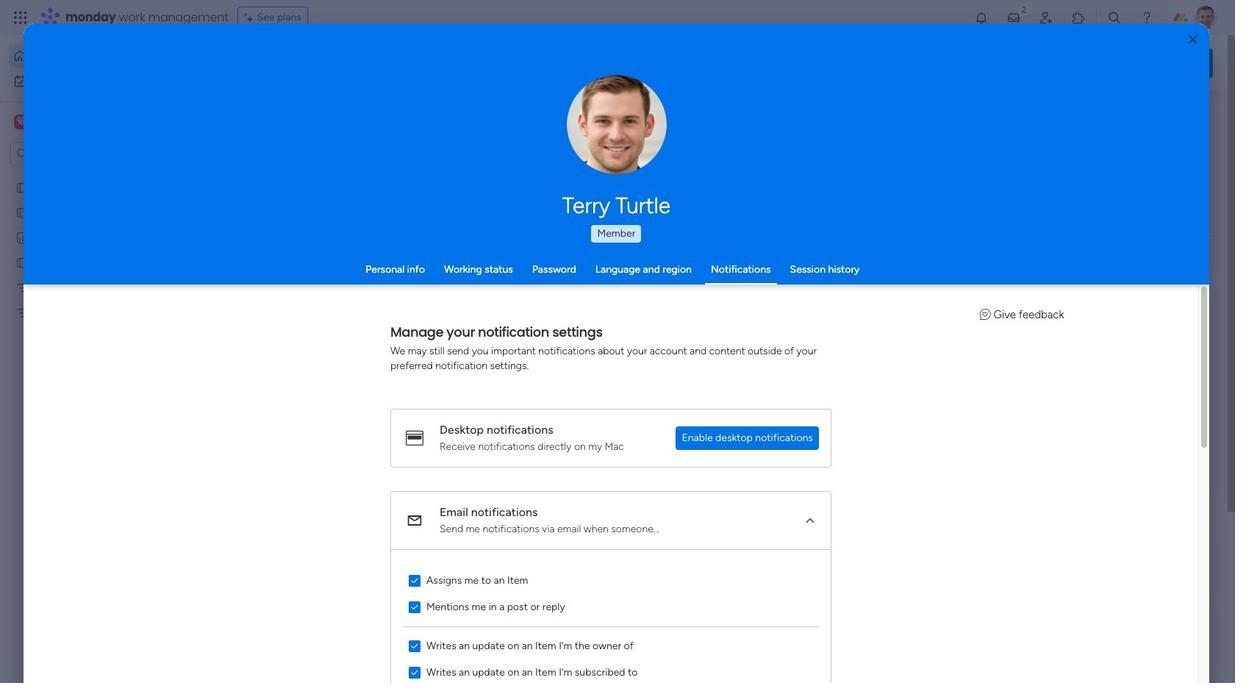 Task type: vqa. For each thing, say whether or not it's contained in the screenshot.
Workspace options icon
no



Task type: describe. For each thing, give the bounding box(es) containing it.
search everything image
[[1107, 10, 1122, 25]]

select product image
[[13, 10, 28, 25]]

1 vertical spatial add to favorites image
[[436, 449, 451, 464]]

2 image
[[1018, 1, 1031, 17]]

quick search results list box
[[227, 137, 957, 512]]

help center element
[[993, 606, 1213, 665]]

getting started element
[[993, 536, 1213, 595]]

public dashboard image
[[726, 268, 743, 285]]

1 vertical spatial public board image
[[15, 205, 29, 219]]

1 vertical spatial option
[[9, 69, 179, 93]]

component image
[[246, 292, 259, 305]]

close image
[[1189, 34, 1197, 45]]

0 horizontal spatial public board image
[[15, 255, 29, 269]]

help image
[[1140, 10, 1154, 25]]



Task type: locate. For each thing, give the bounding box(es) containing it.
option
[[9, 44, 179, 68], [9, 69, 179, 93], [0, 174, 187, 177]]

public board image
[[15, 255, 29, 269], [486, 268, 502, 285]]

0 vertical spatial public board image
[[15, 180, 29, 194]]

component image for the right public board image
[[486, 292, 499, 305]]

public board image right remove from favorites 'image'
[[486, 268, 502, 285]]

region
[[391, 550, 831, 683]]

v2 user feedback image
[[980, 308, 991, 321]]

remove from favorites image
[[436, 269, 451, 283]]

dapulse x slim image
[[1191, 107, 1209, 124]]

0 vertical spatial option
[[9, 44, 179, 68]]

component image for public dashboard image
[[726, 292, 740, 305]]

2 element
[[375, 554, 393, 571], [375, 554, 393, 571]]

public board image
[[15, 180, 29, 194], [15, 205, 29, 219], [246, 268, 262, 285]]

notifications image
[[974, 10, 989, 25]]

see plans image
[[244, 10, 257, 26]]

0 vertical spatial add to favorites image
[[917, 269, 932, 283]]

templates image image
[[1006, 296, 1200, 397]]

add to favorites image
[[917, 269, 932, 283], [436, 449, 451, 464]]

update feed image
[[1006, 10, 1021, 25]]

public board image down public dashboard icon
[[15, 255, 29, 269]]

public dashboard image
[[15, 230, 29, 244]]

0 horizontal spatial add to favorites image
[[436, 449, 451, 464]]

Search in workspace field
[[31, 145, 123, 162]]

list box
[[0, 172, 187, 523]]

1 workspace image from the left
[[14, 114, 29, 130]]

2 component image from the left
[[726, 292, 740, 305]]

2 vertical spatial public board image
[[246, 268, 262, 285]]

0 horizontal spatial component image
[[486, 292, 499, 305]]

1 horizontal spatial add to favorites image
[[917, 269, 932, 283]]

terry turtle image
[[1194, 6, 1217, 29]]

1 horizontal spatial component image
[[726, 292, 740, 305]]

2 workspace image from the left
[[16, 114, 26, 130]]

workspace selection element
[[14, 113, 123, 132]]

2 vertical spatial option
[[0, 174, 187, 177]]

invite members image
[[1039, 10, 1054, 25]]

add to favorites image
[[676, 269, 691, 283]]

workspace image
[[14, 114, 29, 130], [16, 114, 26, 130]]

component image
[[486, 292, 499, 305], [726, 292, 740, 305]]

1 component image from the left
[[486, 292, 499, 305]]

monday marketplace image
[[1071, 10, 1086, 25]]

1 horizontal spatial public board image
[[486, 268, 502, 285]]



